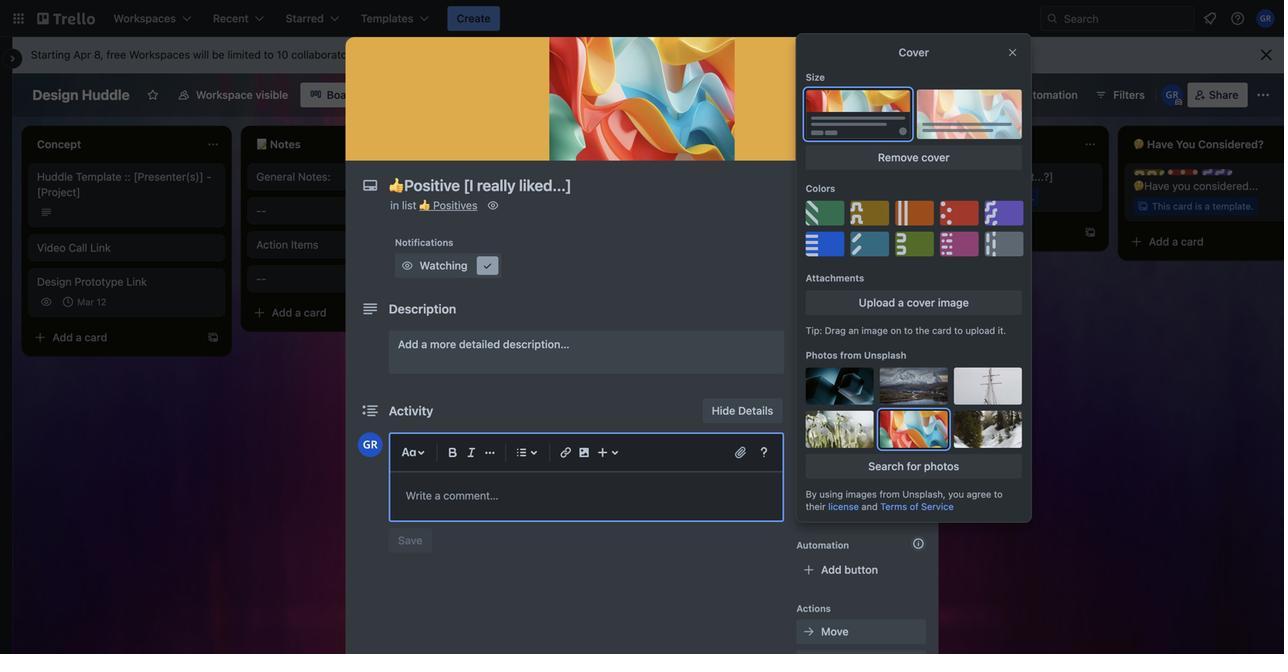Task type: locate. For each thing, give the bounding box(es) containing it.
sm image
[[873, 131, 888, 147]]

0 vertical spatial from
[[840, 350, 862, 361]]

1 horizontal spatial greg robinson (gregrobinson96) image
[[1256, 9, 1275, 28]]

cover inside remove cover button
[[922, 151, 950, 164]]

1 horizontal spatial automation
[[1019, 88, 1078, 101]]

a down 🤔have you considered...
[[1172, 235, 1178, 248]]

0 horizontal spatial from
[[840, 350, 862, 361]]

1 vertical spatial power-ups
[[797, 447, 847, 458]]

None text field
[[381, 171, 891, 199]]

0 vertical spatial -- link
[[256, 203, 436, 219]]

color: yellow, title: none image
[[1134, 169, 1165, 175]]

tip:
[[806, 325, 822, 336]]

add right more
[[491, 341, 512, 353]]

2 horizontal spatial power-
[[907, 88, 944, 101]]

sm image inside labels link
[[801, 283, 817, 298]]

search for photos button
[[806, 454, 1022, 479]]

to up members
[[817, 231, 827, 242]]

sm image for automation
[[998, 83, 1019, 104]]

size
[[806, 72, 825, 83]]

ups right and
[[881, 500, 901, 513]]

workspace visible
[[196, 88, 288, 101]]

power- up cover link
[[907, 88, 944, 101]]

0 vertical spatial cover
[[922, 151, 950, 164]]

text styles image
[[400, 443, 418, 462]]

limited
[[228, 48, 261, 61]]

link right call
[[90, 241, 111, 254]]

link down video call link link
[[126, 275, 147, 288]]

0 horizontal spatial power-
[[797, 447, 829, 458]]

template. down considered...
[[1213, 201, 1254, 212]]

upload a cover image
[[859, 296, 969, 309]]

open information menu image
[[1230, 11, 1246, 26]]

1 vertical spatial huddle
[[37, 170, 73, 183]]

sm image left labels
[[801, 283, 817, 298]]

in
[[390, 199, 399, 212]]

to left 10
[[264, 48, 274, 61]]

bold ⌘b image
[[444, 443, 462, 462]]

to right agree
[[994, 489, 1003, 500]]

primary element
[[0, 0, 1284, 37]]

design down video
[[37, 275, 72, 288]]

search image
[[1046, 12, 1059, 25]]

starting apr 8, free workspaces will be limited to 10 collaborators.
[[31, 48, 360, 61]]

from inside by using images from unsplash, you agree to their
[[880, 489, 900, 500]]

sm image for move
[[801, 624, 817, 639]]

for
[[907, 460, 921, 473]]

color: purple, title: none image
[[1202, 169, 1233, 175]]

1 horizontal spatial from
[[880, 489, 900, 500]]

1 horizontal spatial power-ups
[[907, 88, 964, 101]]

using
[[820, 489, 843, 500]]

1 horizontal spatial huddle
[[82, 86, 130, 103]]

Mar 12 checkbox
[[59, 293, 111, 311]]

1 vertical spatial cover
[[907, 296, 935, 309]]

1 vertical spatial greg robinson (gregrobinson96) image
[[1161, 84, 1183, 106]]

from down an
[[840, 350, 862, 361]]

an
[[849, 325, 859, 336]]

you down color: red, title: none icon
[[1173, 180, 1191, 192]]

greg robinson (gregrobinson96) image right open information menu icon
[[1256, 9, 1275, 28]]

-- link down general notes: link
[[256, 203, 436, 219]]

button
[[845, 563, 878, 576]]

is down 🤔have you considered...
[[1195, 201, 1202, 212]]

add down action items
[[272, 306, 292, 319]]

1 horizontal spatial power-
[[845, 500, 881, 513]]

1 vertical spatial link
[[126, 275, 147, 288]]

image image
[[575, 443, 593, 462]]

1 vertical spatial cover
[[888, 132, 920, 145]]

greg robinson (gregrobinson96) image right filters
[[1161, 84, 1183, 106]]

1 vertical spatial power-
[[797, 447, 829, 458]]

cover up remove
[[888, 132, 920, 145]]

0 vertical spatial power-ups
[[907, 88, 964, 101]]

checklist button
[[797, 309, 926, 334]]

link
[[90, 241, 111, 254], [126, 275, 147, 288]]

to right on
[[904, 325, 913, 336]]

0 vertical spatial link
[[90, 241, 111, 254]]

tip: drag an image on to the card to upload it.
[[806, 325, 1006, 336]]

attachment
[[821, 376, 881, 389]]

in list 👍 positives
[[390, 199, 478, 212]]

a down "🤔have you considered..." link
[[1205, 201, 1210, 212]]

a down 🙋question
[[953, 226, 959, 239]]

-- link down action items link at the left
[[256, 271, 436, 287]]

0 horizontal spatial this
[[714, 192, 732, 202]]

is down [i'm
[[757, 192, 764, 202]]

about...?]
[[1006, 170, 1053, 183]]

details
[[738, 404, 773, 417]]

2 -- link from the top
[[256, 271, 436, 287]]

add a card for create from template… icon to the left
[[53, 331, 107, 344]]

from
[[840, 350, 862, 361], [880, 489, 900, 500]]

0 vertical spatial design
[[32, 86, 79, 103]]

move link
[[797, 619, 926, 644]]

cover
[[922, 151, 950, 164], [907, 296, 935, 309]]

sm image for members
[[801, 252, 817, 267]]

editor toolbar toolbar
[[397, 440, 777, 465]]

add button
[[821, 563, 878, 576]]

action items link
[[256, 237, 436, 253]]

0 horizontal spatial huddle
[[37, 170, 73, 183]]

photos
[[924, 460, 959, 473]]

cover up 🙋question
[[922, 151, 950, 164]]

greg robinson (gregrobinson96) image
[[358, 432, 383, 457]]

more formatting image
[[481, 443, 499, 462]]

a left more
[[421, 338, 427, 351]]

power-ups inside power-ups "button"
[[907, 88, 964, 101]]

[i'm
[[753, 170, 772, 183]]

to inside by using images from unsplash, you agree to their
[[994, 489, 1003, 500]]

1 horizontal spatial you
[[1173, 180, 1191, 192]]

star or unstar board image
[[147, 89, 159, 101]]

sm image down notifications at the left top
[[400, 258, 415, 273]]

🙋question
[[914, 170, 970, 183]]

sm image
[[998, 83, 1019, 104], [485, 198, 501, 213], [801, 252, 817, 267], [400, 258, 415, 273], [480, 258, 495, 273], [801, 283, 817, 298], [801, 624, 817, 639]]

images
[[846, 489, 877, 500]]

huddle template :: [presenter(s)] - [project]
[[37, 170, 211, 198]]

link image
[[556, 443, 575, 462]]

1 vertical spatial design
[[37, 275, 72, 288]]

from up the license and terms of service
[[880, 489, 900, 500]]

cover up the the
[[907, 296, 935, 309]]

sm image inside automation button
[[998, 83, 1019, 104]]

add a card down items
[[272, 306, 327, 319]]

add a card for create from template… image
[[272, 306, 327, 319]]

a down items
[[295, 306, 301, 319]]

power-ups up cover link
[[907, 88, 964, 101]]

move
[[821, 625, 849, 638]]

add a card down 🤔have you considered...
[[1149, 235, 1204, 248]]

0 vertical spatial automation
[[1019, 88, 1078, 101]]

0 vertical spatial you
[[1173, 180, 1191, 192]]

workspaces
[[129, 48, 190, 61]]

ups inside "button"
[[944, 88, 964, 101]]

design inside text field
[[32, 86, 79, 103]]

labels
[[821, 284, 855, 297]]

🤔have you considered...
[[1134, 180, 1258, 192]]

design huddle
[[32, 86, 130, 103]]

add a card for rightmost create from template… icon
[[930, 226, 985, 239]]

greg robinson (gregrobinson96) image
[[1256, 9, 1275, 28], [1161, 84, 1183, 106]]

on
[[891, 325, 902, 336]]

0 vertical spatial power-
[[907, 88, 944, 101]]

sm image inside move link
[[801, 624, 817, 639]]

their
[[806, 501, 826, 512]]

create from template… image
[[865, 226, 877, 239], [1084, 226, 1097, 239], [207, 331, 219, 344]]

this card is a template. down 🙋question [what about...?]
[[933, 192, 1035, 202]]

1 vertical spatial ups
[[829, 447, 847, 458]]

image right an
[[862, 325, 888, 336]]

image for cover
[[938, 296, 969, 309]]

and
[[862, 501, 878, 512]]

👎negative [i'm not sure about...]
[[695, 170, 861, 183]]

by
[[806, 489, 817, 500]]

--
[[256, 204, 266, 217], [256, 272, 266, 285]]

remove cover button
[[806, 145, 1022, 170]]

actions
[[797, 603, 831, 614]]

[presenter(s)]
[[134, 170, 203, 183]]

2 horizontal spatial template.
[[1213, 201, 1254, 212]]

this down the 👎negative
[[714, 192, 732, 202]]

to left upload
[[954, 325, 963, 336]]

-- down "action"
[[256, 272, 266, 285]]

image up upload
[[938, 296, 969, 309]]

huddle up [project]
[[37, 170, 73, 183]]

add inside button
[[821, 563, 842, 576]]

add down 🙋question
[[930, 226, 950, 239]]

power-ups up figma
[[797, 447, 847, 458]]

dates
[[821, 346, 851, 358]]

power- down images on the right bottom of the page
[[845, 500, 881, 513]]

1 horizontal spatial link
[[126, 275, 147, 288]]

2 vertical spatial ups
[[881, 500, 901, 513]]

design down starting
[[32, 86, 79, 103]]

add a card button for create from template… icon to the left
[[28, 325, 198, 350]]

-- up "action"
[[256, 204, 266, 217]]

1 vertical spatial image
[[862, 325, 888, 336]]

0 horizontal spatial you
[[948, 489, 964, 500]]

collaborators.
[[291, 48, 360, 61]]

automation left 'filters' button at the right top of the page
[[1019, 88, 1078, 101]]

sure
[[794, 170, 816, 183]]

0 vertical spatial image
[[938, 296, 969, 309]]

automation
[[1019, 88, 1078, 101], [797, 540, 849, 551]]

1 vertical spatial automation
[[797, 540, 849, 551]]

be
[[212, 48, 225, 61]]

huddle down 8,
[[82, 86, 130, 103]]

add button button
[[797, 558, 926, 582]]

-- link
[[256, 203, 436, 219], [256, 271, 436, 287]]

unsplash
[[864, 350, 907, 361]]

🤔have
[[1134, 180, 1170, 192]]

is down 🙋question [what about...?]
[[976, 192, 983, 202]]

visible
[[256, 88, 288, 101]]

sm image down add to card
[[801, 252, 817, 267]]

0 vertical spatial greg robinson (gregrobinson96) image
[[1256, 9, 1275, 28]]

1 vertical spatial you
[[948, 489, 964, 500]]

2 horizontal spatial this card is a template.
[[1152, 201, 1254, 212]]

add a card down mar 12 option
[[53, 331, 107, 344]]

starting
[[31, 48, 70, 61]]

add
[[930, 226, 950, 239], [797, 231, 815, 242], [1149, 235, 1170, 248], [272, 306, 292, 319], [53, 331, 73, 344], [398, 338, 418, 351], [491, 341, 512, 353], [821, 500, 842, 513], [821, 563, 842, 576]]

call
[[69, 241, 87, 254]]

1 vertical spatial --
[[256, 272, 266, 285]]

add a card button for create from template… image
[[247, 300, 417, 325]]

a right upload
[[898, 296, 904, 309]]

ups up remove cover
[[944, 88, 964, 101]]

0 horizontal spatial link
[[90, 241, 111, 254]]

custom fields
[[821, 407, 894, 420]]

automation up 'add button' on the bottom right of the page
[[797, 540, 849, 551]]

this down 🙋question
[[933, 192, 951, 202]]

1 horizontal spatial image
[[938, 296, 969, 309]]

sm image right power-ups "button"
[[998, 83, 1019, 104]]

sm image inside the members link
[[801, 252, 817, 267]]

hide details
[[712, 404, 773, 417]]

2 horizontal spatial ups
[[944, 88, 964, 101]]

photos from unsplash
[[806, 350, 907, 361]]

you up service
[[948, 489, 964, 500]]

dates button
[[797, 340, 926, 365]]

1 -- from the top
[[256, 204, 266, 217]]

share
[[1209, 88, 1239, 101]]

link for design prototype link
[[126, 275, 147, 288]]

sm image down actions
[[801, 624, 817, 639]]

add a card down 🙋question
[[930, 226, 985, 239]]

this card is a template. down "🤔have you considered..." link
[[1152, 201, 1254, 212]]

add a card button
[[905, 220, 1075, 245], [1124, 229, 1284, 254], [247, 300, 417, 325], [28, 325, 198, 350], [466, 335, 636, 360]]

general notes:
[[256, 170, 331, 183]]

1 vertical spatial from
[[880, 489, 900, 500]]

0 vertical spatial ups
[[944, 88, 964, 101]]

this card is a template. down [i'm
[[714, 192, 815, 202]]

card
[[735, 192, 754, 202], [954, 192, 973, 202], [1173, 201, 1193, 212], [962, 226, 985, 239], [829, 231, 849, 242], [1181, 235, 1204, 248], [304, 306, 327, 319], [932, 325, 952, 336], [85, 331, 107, 344], [523, 341, 546, 353]]

0 vertical spatial --
[[256, 204, 266, 217]]

1 vertical spatial -- link
[[256, 271, 436, 287]]

template. down 🙋question [what about...?] link
[[993, 192, 1035, 202]]

2 -- from the top
[[256, 272, 266, 285]]

drag
[[825, 325, 846, 336]]

search for photos
[[869, 460, 959, 473]]

power- up figma
[[797, 447, 829, 458]]

image inside button
[[938, 296, 969, 309]]

cover up power-ups "button"
[[899, 46, 929, 59]]

huddle
[[82, 86, 130, 103], [37, 170, 73, 183]]

0 vertical spatial huddle
[[82, 86, 130, 103]]

create button
[[447, 6, 500, 31]]

activity
[[389, 404, 433, 418]]

this down 🤔have
[[1152, 201, 1171, 212]]

add left button
[[821, 563, 842, 576]]

you inside by using images from unsplash, you agree to their
[[948, 489, 964, 500]]

to
[[264, 48, 274, 61], [817, 231, 827, 242], [904, 325, 913, 336], [954, 325, 963, 336], [994, 489, 1003, 500]]

0 horizontal spatial image
[[862, 325, 888, 336]]

workspace visible button
[[168, 83, 298, 107]]

ups up figma
[[829, 447, 847, 458]]

template. down the 👎negative [i'm not sure about...] link at the right top of page
[[774, 192, 815, 202]]



Task type: vqa. For each thing, say whether or not it's contained in the screenshot.
the topmost creative
no



Task type: describe. For each thing, give the bounding box(es) containing it.
show menu image
[[1256, 87, 1271, 103]]

list
[[402, 199, 417, 212]]

0 horizontal spatial greg robinson (gregrobinson96) image
[[1161, 84, 1183, 106]]

link for video call link
[[90, 241, 111, 254]]

checklist
[[821, 315, 869, 327]]

a down [what
[[986, 192, 991, 202]]

detailed
[[459, 338, 500, 351]]

create
[[457, 12, 491, 25]]

lists image
[[512, 443, 531, 462]]

design for design prototype link
[[37, 275, 72, 288]]

terms
[[881, 501, 907, 512]]

🤔have you considered... link
[[1134, 178, 1284, 194]]

[project]
[[37, 186, 80, 198]]

of
[[910, 501, 919, 512]]

action items
[[256, 238, 318, 251]]

custom fields button
[[797, 406, 926, 422]]

0 horizontal spatial is
[[757, 192, 764, 202]]

remove cover
[[878, 151, 950, 164]]

mar 12
[[77, 297, 106, 307]]

add left more
[[398, 338, 418, 351]]

Main content area, start typing to enter text. text field
[[406, 487, 767, 505]]

not
[[775, 170, 791, 183]]

0 horizontal spatial create from template… image
[[207, 331, 219, 344]]

save
[[398, 534, 423, 547]]

12
[[97, 297, 106, 307]]

2 horizontal spatial is
[[1195, 201, 1202, 212]]

0 horizontal spatial ups
[[829, 447, 847, 458]]

👍
[[419, 199, 430, 212]]

power-ups button
[[876, 83, 995, 107]]

share button
[[1188, 83, 1248, 107]]

power- inside "button"
[[907, 88, 944, 101]]

🙋question [what about...?]
[[914, 170, 1053, 183]]

1 horizontal spatial template.
[[993, 192, 1035, 202]]

add power-ups link
[[797, 494, 926, 519]]

italic ⌘i image
[[462, 443, 481, 462]]

license
[[828, 501, 859, 512]]

search
[[869, 460, 904, 473]]

0 horizontal spatial power-ups
[[797, 447, 847, 458]]

::
[[125, 170, 131, 183]]

sm image for watching
[[400, 258, 415, 273]]

automation inside button
[[1019, 88, 1078, 101]]

add down mar 12 option
[[53, 331, 73, 344]]

add down colors
[[797, 231, 815, 242]]

license and terms of service
[[828, 501, 954, 512]]

0 vertical spatial cover
[[899, 46, 929, 59]]

add to card
[[797, 231, 849, 242]]

8,
[[94, 48, 103, 61]]

prototype
[[75, 275, 124, 288]]

upload
[[859, 296, 895, 309]]

a down mar 12 option
[[76, 331, 82, 344]]

positives
[[433, 199, 478, 212]]

add down 🤔have
[[1149, 235, 1170, 248]]

about...]
[[819, 170, 861, 183]]

unsplash,
[[903, 489, 946, 500]]

photos
[[806, 350, 838, 361]]

colors
[[806, 183, 835, 194]]

will
[[193, 48, 209, 61]]

fields
[[864, 407, 894, 420]]

huddle inside "design huddle" text field
[[82, 86, 130, 103]]

design for design huddle
[[32, 86, 79, 103]]

action
[[256, 238, 288, 251]]

1 -- link from the top
[[256, 203, 436, 219]]

open help dialog image
[[755, 443, 773, 462]]

sm image for labels
[[801, 283, 817, 298]]

0 notifications image
[[1201, 9, 1219, 28]]

2 horizontal spatial this
[[1152, 201, 1171, 212]]

add a card right more
[[491, 341, 546, 353]]

add a card button for rightmost create from template… icon
[[905, 220, 1075, 245]]

👎negative
[[695, 170, 750, 183]]

1 horizontal spatial is
[[976, 192, 983, 202]]

a right detailed
[[514, 341, 520, 353]]

general notes: link
[[256, 169, 436, 185]]

members
[[821, 253, 869, 266]]

[what
[[973, 170, 1003, 183]]

hide
[[712, 404, 735, 417]]

create from template… image
[[426, 307, 439, 319]]

mar
[[77, 297, 94, 307]]

-- for first -- link from the bottom of the page
[[256, 272, 266, 285]]

cover inside cover link
[[888, 132, 920, 145]]

0 horizontal spatial this card is a template.
[[714, 192, 815, 202]]

cover inside upload a cover image button
[[907, 296, 935, 309]]

attachments
[[806, 273, 864, 283]]

1 horizontal spatial this
[[933, 192, 951, 202]]

labels link
[[797, 278, 926, 303]]

video
[[37, 241, 66, 254]]

add down using
[[821, 500, 842, 513]]

2 vertical spatial power-
[[845, 500, 881, 513]]

0 horizontal spatial template.
[[774, 192, 815, 202]]

cover link
[[868, 127, 929, 151]]

Search field
[[1059, 7, 1194, 30]]

attach and insert link image
[[733, 445, 749, 460]]

board
[[327, 88, 357, 101]]

sm image right positives
[[485, 198, 501, 213]]

sm image right "watching"
[[480, 258, 495, 273]]

remove
[[878, 151, 919, 164]]

it.
[[998, 325, 1006, 336]]

video call link
[[37, 241, 111, 254]]

description
[[389, 302, 456, 316]]

notes:
[[298, 170, 331, 183]]

Board name text field
[[25, 83, 137, 107]]

color: red, title: none image
[[1168, 169, 1199, 175]]

figma
[[821, 469, 852, 482]]

1 horizontal spatial this card is a template.
[[933, 192, 1035, 202]]

board link
[[301, 83, 366, 107]]

filters button
[[1090, 83, 1150, 107]]

huddle inside huddle template :: [presenter(s)] - [project]
[[37, 170, 73, 183]]

upload
[[966, 325, 995, 336]]

service
[[921, 501, 954, 512]]

a inside add a more detailed description… link
[[421, 338, 427, 351]]

items
[[291, 238, 318, 251]]

the
[[916, 325, 930, 336]]

a down [i'm
[[766, 192, 772, 202]]

1 horizontal spatial create from template… image
[[865, 226, 877, 239]]

free
[[106, 48, 126, 61]]

image for an
[[862, 325, 888, 336]]

2 horizontal spatial create from template… image
[[1084, 226, 1097, 239]]

a inside upload a cover image button
[[898, 296, 904, 309]]

add a more detailed description… link
[[389, 331, 784, 374]]

automation button
[[998, 83, 1087, 107]]

- inside huddle template :: [presenter(s)] - [project]
[[206, 170, 211, 183]]

design prototype link
[[37, 275, 147, 288]]

0 horizontal spatial automation
[[797, 540, 849, 551]]

description…
[[503, 338, 570, 351]]

-- for first -- link from the top
[[256, 204, 266, 217]]

more
[[430, 338, 456, 351]]

1 horizontal spatial ups
[[881, 500, 901, 513]]



